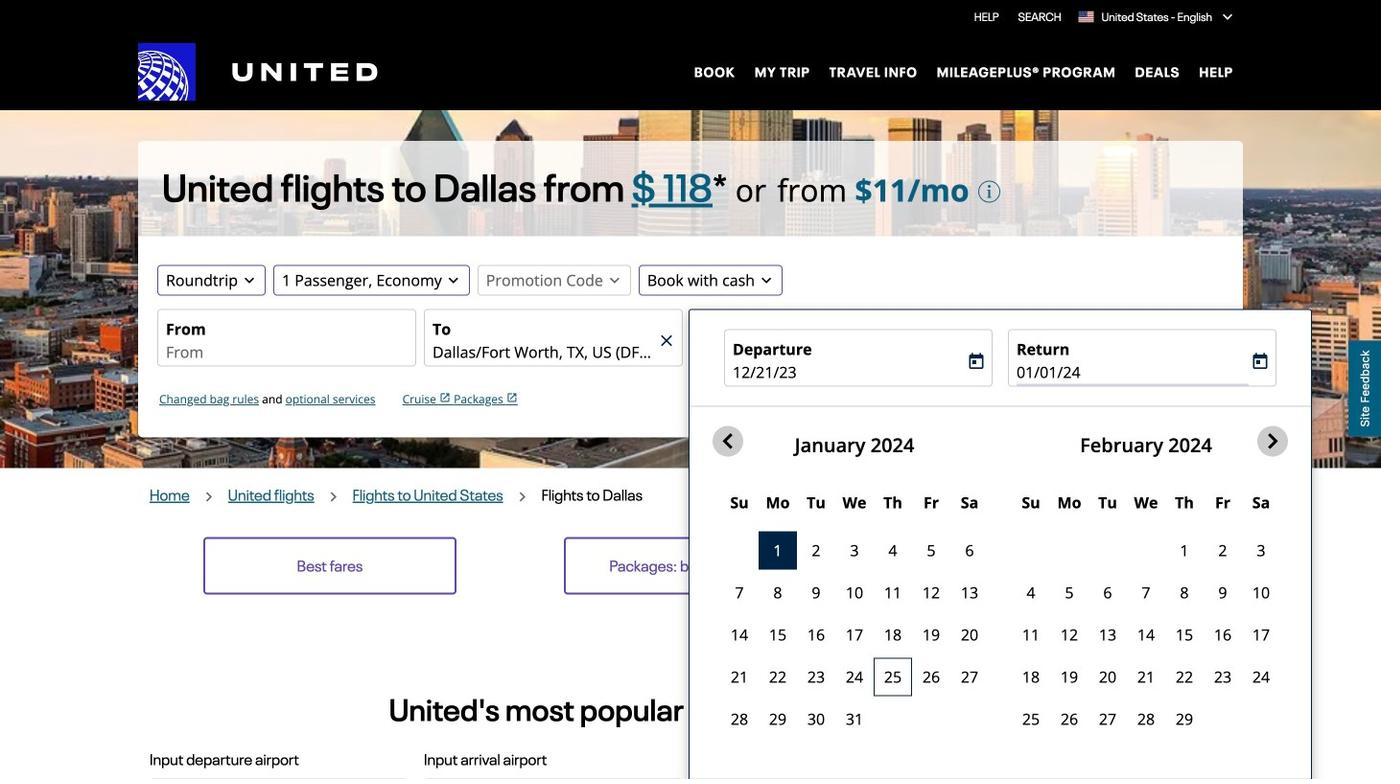 Task type: describe. For each thing, give the bounding box(es) containing it.
6 column header from the left
[[912, 492, 951, 515]]

2 column header from the left
[[759, 492, 797, 515]]

united airlines image
[[138, 43, 378, 101]]

fc-booking-departure-date-input-aria-label text field
[[733, 361, 965, 384]]

11 column header from the left
[[1127, 492, 1165, 515]]

12 column header from the left
[[1165, 492, 1204, 515]]

fc-booking-origin-aria-label text field
[[166, 341, 408, 364]]

february 2024 grid
[[1012, 430, 1281, 741]]

7 column header from the left
[[951, 492, 989, 515]]

fc-booking-return-date-input-aria-label text field
[[1017, 361, 1249, 384]]



Task type: locate. For each thing, give the bounding box(es) containing it.
9 column header from the left
[[1050, 492, 1089, 515]]

13 column header from the left
[[1204, 492, 1242, 515]]

fc-booking-destination-aria-label text field
[[433, 341, 655, 364]]

row
[[720, 461, 989, 515], [1012, 461, 1281, 515], [720, 515, 989, 741], [1012, 515, 1281, 741]]

january 2024 grid
[[720, 430, 989, 741]]

14 column header from the left
[[1242, 492, 1281, 515]]

click to learn more about pay monthly element
[[977, 180, 1001, 204]]

main content
[[0, 110, 1381, 780]]

1 column header from the left
[[720, 492, 759, 515]]

10 column header from the left
[[1089, 492, 1127, 515]]

click to learn more about pay monthly image
[[977, 180, 1001, 204]]

3 column header from the left
[[797, 492, 835, 515]]

5 column header from the left
[[874, 492, 912, 515]]

column header
[[720, 492, 759, 515], [759, 492, 797, 515], [797, 492, 835, 515], [835, 492, 874, 515], [874, 492, 912, 515], [912, 492, 951, 515], [951, 492, 989, 515], [1012, 492, 1050, 515], [1050, 492, 1089, 515], [1089, 492, 1127, 515], [1127, 492, 1165, 515], [1165, 492, 1204, 515], [1204, 492, 1242, 515], [1242, 492, 1281, 515]]

8 column header from the left
[[1012, 492, 1050, 515]]

4 column header from the left
[[835, 492, 874, 515]]



Task type: vqa. For each thing, say whether or not it's contained in the screenshot.
navigation
no



